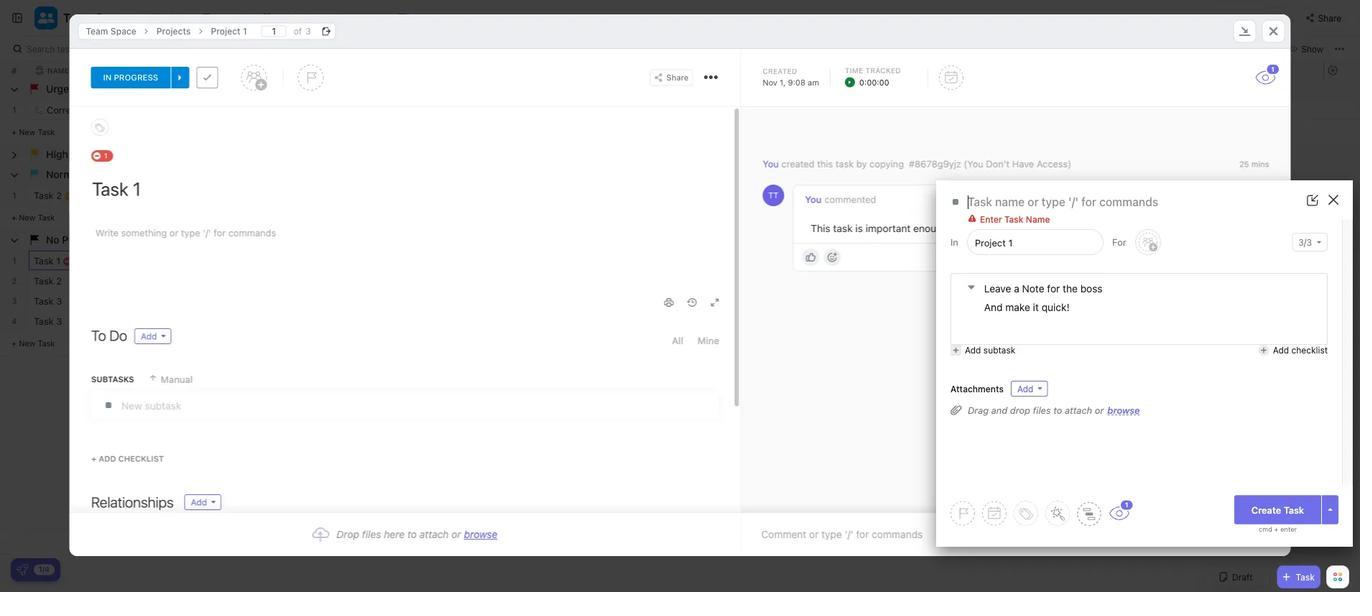 Task type: describe. For each thing, give the bounding box(es) containing it.
(4)
[[104, 235, 117, 246]]

all
[[672, 335, 683, 346]]

as
[[951, 223, 961, 234]]

task down enter
[[1296, 572, 1315, 582]]

to inside drag and drop files to attach or browse
[[1053, 405, 1062, 416]]

terry turtle cell
[[172, 100, 316, 119]]

do
[[109, 327, 127, 344]]

1 horizontal spatial checklist
[[1291, 345, 1328, 355]]

relationships
[[91, 494, 173, 510]]

cmd + enter
[[1259, 526, 1297, 533]]

browse inside drag and drop files to attach or browse
[[1107, 405, 1140, 415]]

0:00:00
[[859, 78, 889, 87]]

1/4
[[39, 565, 50, 573]]

2 task 3 from the top
[[34, 316, 62, 327]]

0 vertical spatial task
[[836, 158, 854, 169]]

1 1 2 3 1 4
[[12, 105, 17, 325]]

press space to select this row. row containing 3
[[0, 291, 29, 311]]

normal cell
[[0, 165, 1359, 185]]

task right enter
[[1004, 214, 1024, 224]]

create
[[1251, 504, 1281, 515]]

drop files here to attach or browse
[[337, 528, 498, 540]]

drop
[[337, 528, 359, 540]]

1 vertical spatial set priority element
[[951, 501, 975, 525]]

4
[[12, 316, 17, 325]]

0 horizontal spatial browse
[[464, 528, 498, 540]]

team for team space button
[[63, 11, 93, 25]]

subtasks inside task body element
[[91, 375, 134, 384]]

assignees button
[[1135, 40, 1202, 57]]

for
[[1047, 282, 1060, 294]]

you created this task by copying #8678g9yjz (you don't have access)
[[763, 158, 1071, 169]]

this
[[811, 223, 830, 234]]

team for team space link
[[86, 26, 108, 36]]

drag
[[968, 405, 989, 416]]

1 vertical spatial task
[[833, 223, 853, 234]]

0 horizontal spatial attach
[[419, 528, 449, 540]]

task down normal
[[34, 190, 54, 201]]

board link
[[216, 0, 250, 36]]

subtask
[[983, 345, 1015, 355]]

you for this
[[805, 194, 822, 205]]

to do
[[325, 106, 350, 115]]

task down the correct
[[38, 127, 55, 137]]

3 new task from the top
[[19, 338, 55, 348]]

is
[[855, 223, 863, 234]]

correct typos
[[47, 105, 107, 115]]

1 task 3 from the top
[[34, 296, 62, 306]]

turtle
[[202, 105, 228, 115]]

enter
[[1280, 526, 1297, 533]]

search
[[27, 44, 55, 54]]

commented
[[824, 194, 876, 205]]

2 inside 1 1 2 3 1 4
[[12, 276, 17, 285]]

‎task for ‎task 2
[[34, 276, 54, 286]]

no priority cell
[[0, 231, 1359, 250]]

1 new from the top
[[19, 127, 35, 137]]

task down ‎task 2
[[34, 296, 54, 306]]

set priority image
[[298, 65, 324, 91]]

1 vertical spatial files
[[362, 528, 381, 540]]

projects
[[156, 26, 191, 36]]

priority
[[62, 234, 97, 246]]

for
[[1112, 237, 1126, 248]]

space for team space link
[[111, 26, 136, 36]]

to inside 'cell'
[[325, 106, 336, 115]]

1 horizontal spatial to
[[407, 528, 417, 540]]

table link
[[413, 0, 444, 36]]

1,
[[780, 78, 786, 87]]

press space to select this row. row containing correct typos
[[29, 100, 747, 122]]

don't
[[986, 158, 1010, 169]]

manual button
[[148, 367, 192, 392]]

have
[[1012, 158, 1034, 169]]

Edit task name text field
[[92, 177, 719, 201]]

task locations element
[[69, 14, 1291, 49]]

in progress button
[[91, 67, 170, 88]]

note
[[1022, 282, 1044, 294]]

by
[[856, 158, 867, 169]]

enter
[[980, 214, 1002, 224]]

well
[[964, 223, 982, 234]]

urgent
[[46, 83, 79, 95]]

cmd
[[1259, 526, 1272, 533]]

space for team space button
[[95, 11, 129, 25]]

leave a note for the boss
[[984, 282, 1103, 294]]

progress
[[114, 73, 158, 82]]

showing subtasks button
[[1004, 40, 1098, 57]]

1 horizontal spatial +
[[1274, 526, 1278, 533]]

normal priority element
[[601, 186, 742, 208]]

normal
[[46, 168, 80, 180]]

row group containing urgent
[[0, 80, 1359, 356]]

automations
[[1212, 13, 1264, 23]]

task body element
[[69, 107, 740, 586]]

here
[[384, 528, 405, 540]]

of 3
[[294, 26, 311, 36]]

mins
[[1251, 160, 1269, 169]]

Set task position in this List number field
[[261, 26, 286, 37]]

it
[[1033, 301, 1039, 313]]

project
[[211, 26, 240, 36]]

25
[[1239, 160, 1249, 169]]

task 2
[[34, 190, 62, 201]]

created nov 1, 9:08 am
[[763, 67, 819, 87]]

checklist inside task body element
[[118, 454, 164, 463]]

row group containing correct typos
[[29, 80, 747, 356]]

3/3
[[1298, 237, 1312, 247]]

list link
[[166, 0, 189, 36]]

add button for to do
[[134, 328, 171, 344]]

calendar link
[[277, 0, 326, 36]]

to do cell
[[316, 100, 460, 119]]

manual
[[160, 374, 192, 385]]

‎task 2
[[34, 276, 62, 286]]

table
[[413, 12, 438, 24]]

am
[[808, 78, 819, 87]]

set priority element inside task details 'element'
[[298, 65, 324, 91]]

do
[[338, 106, 350, 115]]

you for 25
[[763, 158, 779, 169]]

drag and drop files to attach or browse
[[968, 405, 1140, 416]]

1 horizontal spatial share
[[1318, 13, 1341, 23]]

me button
[[1101, 40, 1135, 57]]

access)
[[1037, 158, 1071, 169]]

press space to select this row. row containing ‎task 1
[[29, 251, 747, 273]]

task left the to
[[38, 338, 55, 348]]

create task
[[1251, 504, 1304, 515]]

add button for attachments
[[1011, 381, 1048, 397]]

1 button inside task details 'element'
[[1255, 63, 1280, 85]]

showing
[[1020, 44, 1054, 54]]

dialog containing to do
[[69, 14, 1291, 586]]

files inside drag and drop files to attach or browse
[[1033, 405, 1051, 416]]

task up enter
[[1284, 504, 1304, 515]]

1 inside task details 'element'
[[1271, 65, 1275, 73]]

team space link
[[79, 23, 144, 40]]

project 1
[[211, 26, 247, 36]]

tt
[[768, 191, 778, 200]]

row group containing 1 1 2 3 1 4
[[0, 80, 29, 356]]

onboarding checklist button image
[[17, 564, 28, 575]]



Task type: vqa. For each thing, say whether or not it's contained in the screenshot.
Live
no



Task type: locate. For each thing, give the bounding box(es) containing it.
0 vertical spatial space
[[95, 11, 129, 25]]

0 horizontal spatial subtasks
[[91, 375, 134, 384]]

task settings image
[[709, 75, 713, 79]]

task 3
[[34, 296, 62, 306], [34, 316, 62, 327]]

0 vertical spatial or
[[1095, 405, 1104, 416]]

1 vertical spatial add button
[[1011, 381, 1048, 397]]

add button for relationships
[[185, 495, 220, 509]]

important
[[866, 223, 911, 234]]

me
[[1117, 44, 1129, 54]]

team up search tasks... text field
[[86, 26, 108, 36]]

to right here on the bottom left of the page
[[407, 528, 417, 540]]

attachments
[[951, 384, 1004, 394]]

Search tasks... text field
[[27, 39, 146, 59]]

you left created
[[763, 158, 779, 169]]

to
[[91, 327, 106, 344]]

1 vertical spatial attach
[[419, 528, 449, 540]]

checklist
[[1291, 345, 1328, 355], [118, 454, 164, 463]]

no
[[46, 234, 59, 246]]

urgent cell
[[0, 80, 1359, 99]]

2
[[56, 190, 62, 201], [56, 276, 62, 286], [12, 276, 17, 285]]

25 mins
[[1239, 160, 1269, 169]]

name
[[1026, 214, 1050, 224]]

task
[[38, 127, 55, 137], [34, 190, 54, 201], [38, 213, 55, 222], [1004, 214, 1024, 224], [34, 296, 54, 306], [34, 316, 54, 327], [38, 338, 55, 348], [1284, 504, 1304, 515], [1296, 572, 1315, 582]]

+ right cmd
[[1274, 526, 1278, 533]]

press space to select this row. row
[[0, 100, 29, 120], [29, 100, 747, 122], [0, 185, 29, 205], [29, 185, 747, 208], [0, 251, 29, 271], [29, 251, 747, 273], [0, 271, 29, 291], [29, 271, 747, 293], [0, 291, 29, 311], [29, 291, 747, 313], [0, 311, 29, 331], [29, 311, 747, 333], [29, 530, 747, 555]]

you commented
[[805, 194, 876, 205]]

1
[[243, 26, 247, 36], [1271, 65, 1275, 73], [12, 105, 16, 114], [104, 152, 107, 160], [12, 190, 16, 200], [56, 255, 60, 266], [12, 256, 16, 265], [1125, 501, 1128, 509]]

1 vertical spatial 1 button
[[1109, 499, 1134, 520]]

press space to select this row. row containing task 2
[[29, 185, 747, 208]]

new task down the correct
[[19, 127, 55, 137]]

add button up drop
[[1011, 381, 1048, 397]]

no priority
[[46, 234, 97, 246]]

2 for task 2
[[56, 190, 62, 201]]

1 vertical spatial team
[[86, 26, 108, 36]]

tracked
[[865, 66, 901, 74]]

1 horizontal spatial subtasks
[[1057, 44, 1094, 54]]

1 vertical spatial or
[[451, 528, 461, 540]]

0 vertical spatial new task
[[19, 127, 55, 137]]

task history region
[[741, 107, 1291, 513]]

press space to select this row. row containing 2
[[0, 271, 29, 291]]

#8678g9yjz
[[909, 158, 961, 169]]

copying
[[869, 158, 904, 169]]

boss
[[1080, 282, 1103, 294]]

1 horizontal spatial or
[[1095, 405, 1104, 416]]

files right drop
[[1033, 405, 1051, 416]]

press space to select this row. row containing 4
[[0, 311, 29, 331]]

0 vertical spatial set priority element
[[298, 65, 324, 91]]

0 vertical spatial new
[[19, 127, 35, 137]]

+ add checklist
[[91, 454, 164, 463]]

0 vertical spatial to
[[325, 106, 336, 115]]

projects link
[[149, 23, 198, 40]]

1 vertical spatial browse
[[464, 528, 498, 540]]

3/3 button
[[1292, 233, 1328, 251]]

New subtask text field
[[121, 392, 718, 418]]

new task left the to
[[19, 338, 55, 348]]

‎task for ‎task 1
[[34, 255, 54, 266]]

2 down the ‎task 1
[[56, 276, 62, 286]]

0 vertical spatial task 3
[[34, 296, 62, 306]]

2 vertical spatial new
[[19, 338, 35, 348]]

add subtask
[[965, 345, 1015, 355]]

1 ‎task from the top
[[34, 255, 54, 266]]

subtasks inside showing subtasks button
[[1057, 44, 1094, 54]]

browse link
[[464, 528, 498, 540]]

0 horizontal spatial or
[[451, 528, 461, 540]]

team space for team space link
[[86, 26, 136, 36]]

you up the this
[[805, 194, 822, 205]]

attach
[[1065, 405, 1092, 416], [419, 528, 449, 540]]

0 horizontal spatial add button
[[134, 328, 171, 344]]

2 for ‎task 2
[[56, 276, 62, 286]]

task 3 right 4
[[34, 316, 62, 327]]

2 new from the top
[[19, 213, 35, 222]]

1 horizontal spatial 1 button
[[1255, 63, 1280, 85]]

task down task 2
[[38, 213, 55, 222]]

1 vertical spatial new
[[19, 213, 35, 222]]

1 vertical spatial ‎task
[[34, 276, 54, 286]]

2 horizontal spatial to
[[1053, 405, 1062, 416]]

team space for team space button
[[63, 11, 129, 25]]

team space inside task locations 'element'
[[86, 26, 136, 36]]

attach inside drag and drop files to attach or browse
[[1065, 405, 1092, 416]]

share button inside task details 'element'
[[650, 69, 693, 86]]

cell
[[172, 185, 316, 205], [316, 185, 460, 205], [460, 185, 604, 205], [172, 251, 316, 270], [316, 251, 460, 270], [460, 251, 604, 270], [172, 271, 316, 290], [316, 271, 460, 290], [460, 271, 604, 290], [172, 291, 316, 310], [316, 291, 460, 310], [460, 291, 604, 310], [172, 311, 316, 330], [316, 311, 460, 330], [460, 311, 604, 330]]

row
[[29, 62, 747, 79]]

of
[[294, 26, 302, 36]]

2 ‎task from the top
[[34, 276, 54, 286]]

2 down normal
[[56, 190, 62, 201]]

created
[[763, 67, 797, 75]]

showing subtasks
[[1020, 44, 1094, 54]]

1 horizontal spatial you
[[805, 194, 822, 205]]

0 horizontal spatial 1 button
[[1109, 499, 1134, 520]]

task 3 down ‎task 2
[[34, 296, 62, 306]]

this
[[817, 158, 833, 169]]

(1)
[[86, 84, 97, 95]]

nov
[[763, 78, 777, 87]]

0 vertical spatial add button
[[134, 328, 171, 344]]

1 vertical spatial space
[[111, 26, 136, 36]]

#
[[11, 65, 17, 75]]

share inside task details 'element'
[[666, 73, 689, 82]]

+
[[91, 454, 96, 463], [1274, 526, 1278, 533]]

0 vertical spatial browse
[[1107, 405, 1140, 415]]

0 vertical spatial share
[[1318, 13, 1341, 23]]

attach right drop
[[1065, 405, 1092, 416]]

time
[[845, 66, 863, 74]]

2 vertical spatial add button
[[185, 495, 220, 509]]

attach right here on the bottom left of the page
[[419, 528, 449, 540]]

1 vertical spatial +
[[1274, 526, 1278, 533]]

grid containing urgent
[[0, 62, 1360, 555]]

board
[[216, 12, 244, 24]]

0 vertical spatial team
[[63, 11, 93, 25]]

grid
[[0, 62, 1360, 555]]

terry turtle
[[177, 105, 228, 115]]

to left do
[[325, 106, 336, 115]]

‎task up ‎task 2
[[34, 255, 54, 266]]

share button
[[1300, 6, 1347, 29], [650, 69, 693, 86]]

1 vertical spatial you
[[805, 194, 822, 205]]

0:00:00 button
[[845, 76, 910, 88]]

press space to select this row. row containing ‎task 2
[[29, 271, 747, 293]]

list
[[166, 12, 183, 24]]

files
[[1033, 405, 1051, 416], [362, 528, 381, 540]]

mine
[[697, 335, 719, 346]]

to do
[[91, 327, 127, 344]]

team space inside button
[[63, 11, 129, 25]]

Task name or type '/' for commands text field
[[968, 195, 1282, 210]]

new task right 1 1 2 3 1 4
[[19, 213, 55, 222]]

2 horizontal spatial add button
[[1011, 381, 1048, 397]]

new
[[19, 127, 35, 137], [19, 213, 35, 222], [19, 338, 35, 348]]

files left here on the bottom left of the page
[[362, 528, 381, 540]]

0 vertical spatial attach
[[1065, 405, 1092, 416]]

1 horizontal spatial share button
[[1300, 6, 1347, 29]]

3 inside 1 1 2 3 1 4
[[12, 296, 17, 305]]

gantt
[[353, 12, 380, 24]]

add button right do
[[134, 328, 171, 344]]

0 vertical spatial subtasks
[[1057, 44, 1094, 54]]

task details element
[[69, 49, 1291, 107]]

1 new task from the top
[[19, 127, 55, 137]]

0 vertical spatial team space
[[63, 11, 129, 25]]

subtasks right showing
[[1057, 44, 1094, 54]]

0 horizontal spatial checklist
[[118, 454, 164, 463]]

a
[[1014, 282, 1019, 294]]

task right 4
[[34, 316, 54, 327]]

in
[[103, 73, 112, 82]]

0 horizontal spatial share button
[[650, 69, 693, 86]]

row group
[[0, 80, 29, 356], [0, 80, 1359, 356], [29, 80, 747, 356], [1323, 80, 1359, 356], [1323, 530, 1359, 554]]

+ inside task body element
[[91, 454, 96, 463]]

2 vertical spatial to
[[407, 528, 417, 540]]

1 horizontal spatial attach
[[1065, 405, 1092, 416]]

0 vertical spatial ‎task
[[34, 255, 54, 266]]

minimize task image
[[1239, 27, 1251, 36]]

1 inside task body element
[[104, 152, 107, 160]]

onboarding checklist button element
[[17, 564, 28, 575]]

1 inside task locations 'element'
[[243, 26, 247, 36]]

correct
[[47, 105, 80, 115]]

share
[[1318, 13, 1341, 23], [666, 73, 689, 82]]

all link
[[672, 328, 683, 353]]

0 horizontal spatial +
[[91, 454, 96, 463]]

0 vertical spatial share button
[[1300, 6, 1347, 29]]

assignees
[[1154, 44, 1195, 54]]

0 vertical spatial checklist
[[1291, 345, 1328, 355]]

task left by at right
[[836, 158, 854, 169]]

1 vertical spatial task 3
[[34, 316, 62, 327]]

0 horizontal spatial share
[[666, 73, 689, 82]]

1 vertical spatial checklist
[[118, 454, 164, 463]]

1 horizontal spatial set priority element
[[951, 501, 975, 525]]

+ up relationships
[[91, 454, 96, 463]]

0 vertical spatial +
[[91, 454, 96, 463]]

‎task 1
[[34, 255, 60, 266]]

2 new task from the top
[[19, 213, 55, 222]]

subtasks down to do
[[91, 375, 134, 384]]

0 horizontal spatial set priority element
[[298, 65, 324, 91]]

‎task down the ‎task 1
[[34, 276, 54, 286]]

0 horizontal spatial you
[[763, 158, 779, 169]]

team space button
[[57, 2, 129, 34]]

0 horizontal spatial files
[[362, 528, 381, 540]]

3 inside task locations 'element'
[[305, 26, 311, 36]]

time tracked
[[845, 66, 901, 74]]

set priority element
[[298, 65, 324, 91], [951, 501, 975, 525]]

2 left ‎task 2
[[12, 276, 17, 285]]

(you
[[964, 158, 983, 169]]

1 vertical spatial share button
[[650, 69, 693, 86]]

or inside drag and drop files to attach or browse
[[1095, 405, 1104, 416]]

monday cell
[[460, 100, 604, 119]]

team up "tasks..." in the left top of the page
[[63, 11, 93, 25]]

1 vertical spatial share
[[666, 73, 689, 82]]

2 vertical spatial new task
[[19, 338, 55, 348]]

1 horizontal spatial add button
[[185, 495, 220, 509]]

1 vertical spatial new task
[[19, 213, 55, 222]]

0 horizontal spatial to
[[325, 106, 336, 115]]

to right drop
[[1053, 405, 1062, 416]]

space inside button
[[95, 11, 129, 25]]

new task
[[19, 127, 55, 137], [19, 213, 55, 222], [19, 338, 55, 348]]

team inside button
[[63, 11, 93, 25]]

task left is
[[833, 223, 853, 234]]

1 vertical spatial team space
[[86, 26, 136, 36]]

0 vertical spatial 1 button
[[1255, 63, 1280, 85]]

dialog
[[69, 14, 1291, 586]]

add button right relationships
[[185, 495, 220, 509]]

3 new from the top
[[19, 338, 35, 348]]

1 vertical spatial to
[[1053, 405, 1062, 416]]

1 horizontal spatial files
[[1033, 405, 1051, 416]]

add checklist
[[1273, 345, 1328, 355]]

automations button
[[1204, 7, 1271, 29]]

space inside task locations 'element'
[[111, 26, 136, 36]]

add
[[140, 331, 157, 341], [965, 345, 981, 355], [1273, 345, 1289, 355], [1017, 384, 1033, 394], [98, 454, 116, 463], [190, 497, 207, 507]]

1 horizontal spatial browse
[[1107, 405, 1140, 415]]

0 vertical spatial you
[[763, 158, 779, 169]]

and
[[984, 301, 1003, 313]]

enough
[[913, 223, 948, 234]]

0 vertical spatial files
[[1033, 405, 1051, 416]]

set priority image
[[951, 501, 975, 525]]

in progress
[[103, 73, 158, 82]]

terry
[[177, 105, 200, 115]]

team inside task locations 'element'
[[86, 26, 108, 36]]

1 vertical spatial subtasks
[[91, 375, 134, 384]]



